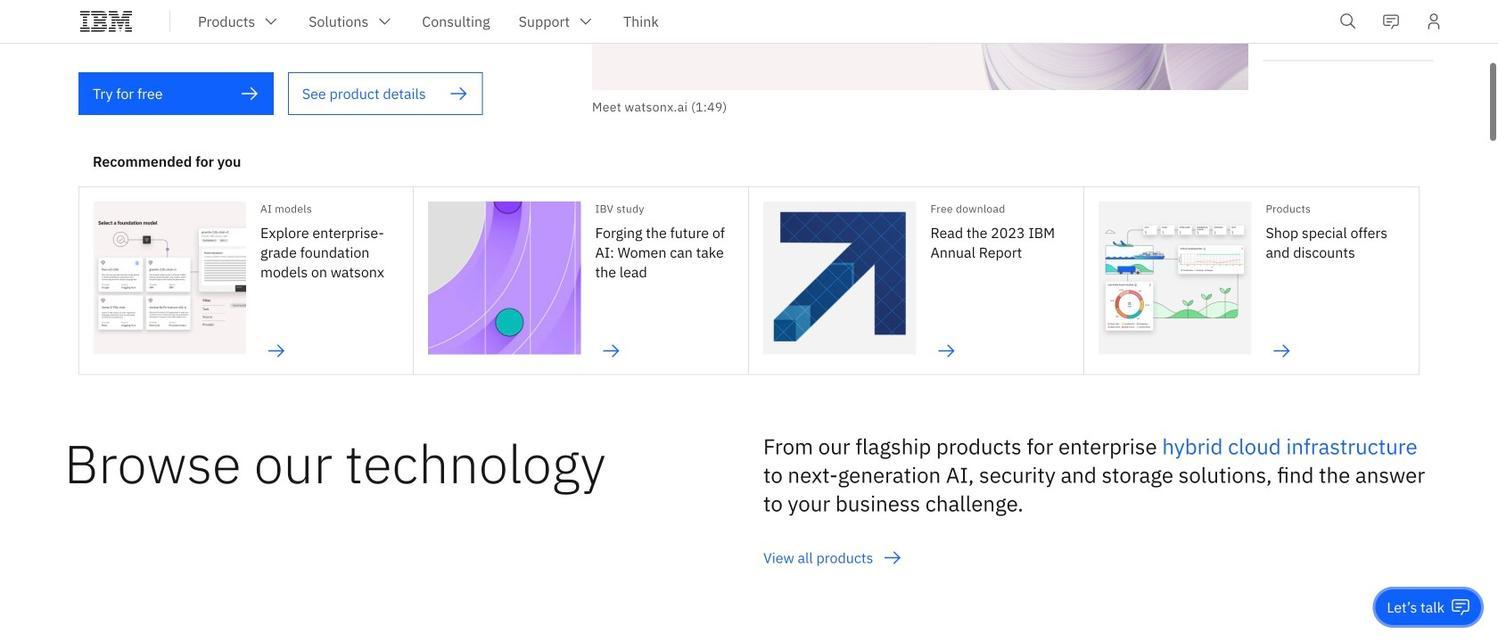 Task type: vqa. For each thing, say whether or not it's contained in the screenshot.
Let's talk element
yes



Task type: describe. For each thing, give the bounding box(es) containing it.
let's talk element
[[1388, 598, 1445, 617]]



